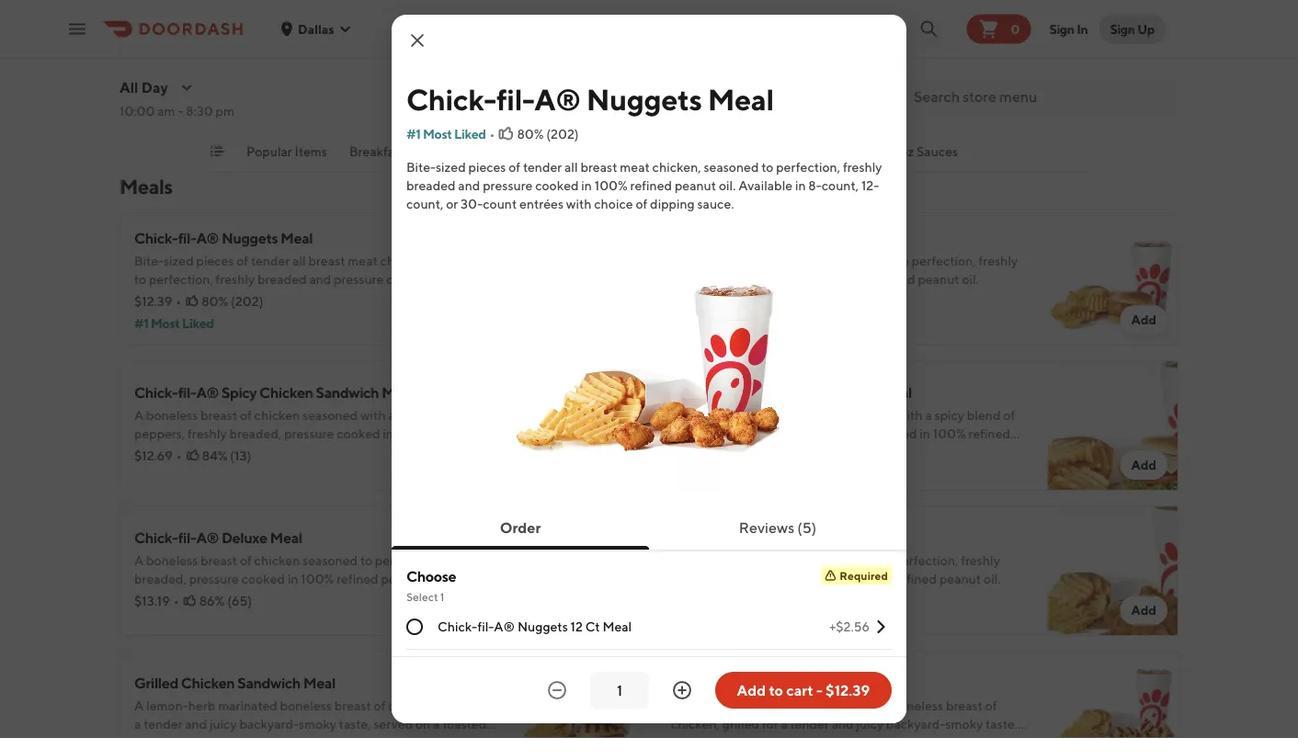Task type: vqa. For each thing, say whether or not it's contained in the screenshot.
the Salads & Bowls
no



Task type: describe. For each thing, give the bounding box(es) containing it.
sign for sign in
[[1049, 21, 1075, 36]]

open menu image
[[66, 18, 88, 40]]

$13.59
[[671, 448, 710, 463]]

backyard- inside grilled chicken sandwich meal a lemon-herb marinated boneless breast of chicken, grilled for a tender and juicy backyard-smoky taste, served on a toasted multigrain bun with green leaf lettuce and tomato. pairs we
[[239, 717, 299, 732]]

• inside chick-fil-a® nuggets meal dialog
[[490, 126, 495, 142]]

chicken inside a boneless breast of chicken seasoned to perfection, freshly breaded, pressure cooked in 100% refined peanut oil.
[[791, 253, 837, 268]]

meat inside "chick-fil-a® nuggets meal bite-sized pieces of tender all breast meat chicken, seasoned to perfection, freshly breaded and pressure cooked in 100% refined peanut oil. available in 8-count, 12-count, or 30-count entrées with choice of dipping sauce."
[[348, 253, 378, 268]]

order
[[500, 519, 541, 537]]

apples,
[[708, 57, 749, 72]]

1 horizontal spatial on
[[291, 463, 306, 478]]

chicken for spicy chicken sandwich deluxe meal
[[709, 384, 763, 401]]

liked for bite-sized pieces of tender all breast meat chicken, seasoned to perfection, freshly breaded and pressure cooked in 100% refined peanut oil. available in 8-count, 12-count, or 30-count entrées with choice of dipping sauce.
[[182, 316, 214, 331]]

8- for bite-
[[809, 178, 822, 193]]

count inside 'bite-sized pieces of tender all breast meat chicken, seasoned to perfection, freshly breaded and pressure cooked in 100% refined peanut oil. available in 8-count, 12- count, or 30-count entrées with choice of dipping sauce.'
[[483, 196, 517, 211]]

grilled nuggets meal image
[[1048, 651, 1179, 738]]

0 vertical spatial on
[[262, 445, 276, 460]]

and inside "chick-fil-a® nuggets meal bite-sized pieces of tender all breast meat chicken, seasoned to perfection, freshly breaded and pressure cooked in 100% refined peanut oil. available in 8-count, 12-count, or 30-count entrées with choice of dipping sauce."
[[309, 272, 331, 287]]

chips.
[[172, 463, 206, 478]]

pm
[[216, 103, 234, 119]]

sauce. inside "chick-fil-a® nuggets meal bite-sized pieces of tender all breast meat chicken, seasoned to perfection, freshly breaded and pressure cooked in 100% refined peanut oil. available in 8-count, 12-count, or 30-count entrées with choice of dipping sauce."
[[312, 308, 349, 324]]

(202) inside chick-fil-a® nuggets meal dialog
[[546, 126, 579, 142]]

for inside grilled chicken sandwich meal a lemon-herb marinated boneless breast of chicken, grilled for a tender and juicy backyard-smoky taste, served on a toasted multigrain bun with green leaf lettuce and tomato. pairs we
[[479, 698, 495, 714]]

sign for sign up
[[1110, 21, 1135, 36]]

1 vertical spatial 80%
[[202, 294, 228, 309]]

bean
[[271, 38, 301, 53]]

cooked inside 'bite-sized pieces of tender all breast meat chicken, seasoned to perfection, freshly breaded and pressure cooked in 100% refined peanut oil. available in 8-count, 12- count, or 30-count entrées with choice of dipping sauce.'
[[535, 178, 579, 193]]

sized inside 'bite-sized pieces of tender all breast meat chicken, seasoned to perfection, freshly breaded and pressure cooked in 100% refined peanut oil. available in 8-count, 12- count, or 30-count entrées with choice of dipping sauce.'
[[436, 160, 466, 175]]

perfection, inside "chick-fil-a® nuggets meal bite-sized pieces of tender all breast meat chicken, seasoned to perfection, freshly breaded and pressure cooked in 100% refined peanut oil. available in 8-count, 12-count, or 30-count entrées with choice of dipping sauce."
[[149, 272, 213, 287]]

breakfast button
[[349, 143, 405, 172]]

1 vertical spatial meals
[[120, 175, 173, 199]]

84%
[[202, 448, 228, 463]]

meal inside chick-fil-a® spicy chicken sandwich meal a boneless breast of chicken seasoned with a spicy blend of peppers, freshly breaded, pressure cooked in 100% refined peanut oil and served on a toasted, buttered bun with dill pickle chips. also available on a multigrain bun.
[[382, 384, 414, 401]]

a® for chick-fil-a® nuggets 12 ct meal
[[494, 619, 515, 634]]

add button for tenders
[[1120, 596, 1168, 625]]

chick- for chick-n-strips® meal boneless chicken tenders seasoned to perfection, freshly breaded and pressure cooked in 100% refined peanut oil.
[[671, 529, 715, 547]]

of inside grilled chicken sandwich meal a lemon-herb marinated boneless breast of chicken, grilled for a tender and juicy backyard-smoky taste, served on a toasted multigrain bun with green leaf lettuce and tomato. pairs we
[[374, 698, 386, 714]]

spicy inside chick-fil-a® spicy chicken sandwich meal a boneless breast of chicken seasoned with a spicy blend of peppers, freshly breaded, pressure cooked in 100% refined peanut oil and served on a toasted, buttered bun with dill pickle chips. also available on a multigrain bun.
[[221, 384, 257, 401]]

prepared
[[892, 75, 946, 90]]

your
[[159, 57, 185, 72]]

entrées inside "chick-fil-a® nuggets meal bite-sized pieces of tender all breast meat chicken, seasoned to perfection, freshly breaded and pressure cooked in 100% refined peanut oil. available in 8-count, 12-count, or 30-count entrées with choice of dipping sauce."
[[134, 308, 178, 324]]

chick-fil-a® nuggets meal dialog
[[392, 15, 907, 738]]

a® for chick-fil-a® spicy chicken sandwich meal a boneless breast of chicken seasoned with a spicy blend of peppers, freshly breaded, pressure cooked in 100% refined peanut oil and served on a toasted, buttered bun with dill pickle chips. also available on a multigrain bun.
[[196, 384, 219, 401]]

chicken inside chick-fil-a® spicy chicken sandwich meal a boneless breast of chicken seasoned with a spicy blend of peppers, freshly breaded, pressure cooked in 100% refined peanut oil and served on a toasted, buttered bun with dill pickle chips. also available on a multigrain bun.
[[259, 384, 313, 401]]

a® for chick-fil-a® nuggets meal bite-sized pieces of tender all breast meat chicken, seasoned to perfection, freshly breaded and pressure cooked in 100% refined peanut oil. available in 8-count, 12-count, or 30-count entrées with choice of dipping sauce.
[[196, 229, 219, 247]]

marinated inside grilled chicken sandwich meal a lemon-herb marinated boneless breast of chicken, grilled for a tender and juicy backyard-smoky taste, served on a toasted multigrain bun with green leaf lettuce and tomato. pairs we
[[218, 698, 278, 714]]

100% inside "chick-n-strips® meal boneless chicken tenders seasoned to perfection, freshly breaded and pressure cooked in 100% refined peanut oil."
[[859, 571, 893, 587]]

(13)
[[230, 448, 251, 463]]

bite- inside the grilled nuggets meal bite-sized pieces of freshly marinated boneless breast of chicken, grilled for a tender and juicy backyard-smoky taste. available in 8-count or 12-count entrées with choice
[[671, 698, 701, 714]]

in inside the grilled nuggets meal bite-sized pieces of freshly marinated boneless breast of chicken, grilled for a tender and juicy backyard-smoky taste. available in 8-count or 12-count entrées with choice
[[728, 735, 739, 738]]

100% inside "chick-fil-a® nuggets meal bite-sized pieces of tender all breast meat chicken, seasoned to perfection, freshly breaded and pressure cooked in 100% refined peanut oil. available in 8-count, 12-count, or 30-count entrées with choice of dipping sauce."
[[446, 272, 479, 287]]

choose group
[[406, 566, 892, 738]]

grilled nuggets meal bite-sized pieces of freshly marinated boneless breast of chicken, grilled for a tender and juicy backyard-smoky taste. available in 8-count or 12-count entrées with choice 
[[671, 674, 1018, 738]]

pieces inside fruit cup a nutritious fruit mix made with chopped pieces of red and green apples, mandarin orange segments, fresh strawberry slices, and blueberries, served chilled. prepared fresh daily.
[[911, 38, 949, 53]]

freshly inside the grilled nuggets meal bite-sized pieces of freshly marinated boneless breast of chicken, grilled for a tender and juicy backyard-smoky taste. available in 8-count or 12-count entrées with choice
[[788, 698, 827, 714]]

chick- for chick-fil-a® nuggets meal
[[406, 82, 497, 116]]

chicken, inside grilled chicken sandwich meal a lemon-herb marinated boneless breast of chicken, grilled for a tender and juicy backyard-smoky taste, served on a toasted multigrain bun with green leaf lettuce and tomato. pairs we
[[388, 698, 437, 714]]

bun inside chick-fil-a® spicy chicken sandwich meal a boneless breast of chicken seasoned with a spicy blend of peppers, freshly breaded, pressure cooked in 100% refined peanut oil and served on a toasted, buttered bun with dill pickle chips. also available on a multigrain bun.
[[392, 445, 415, 460]]

popular
[[246, 144, 292, 159]]

chick-n-strips® meal image
[[1048, 506, 1179, 636]]

dipping inside 'bite-sized pieces of tender all breast meat chicken, seasoned to perfection, freshly breaded and pressure cooked in 100% refined peanut oil. available in 8-count, 12- count, or 30-count entrées with choice of dipping sauce.'
[[650, 196, 695, 211]]

to inside a boneless breast of chicken seasoned to perfection, freshly breaded, pressure cooked in 100% refined peanut oil.
[[897, 253, 909, 268]]

tender inside 'bite-sized pieces of tender all breast meat chicken, seasoned to perfection, freshly breaded and pressure cooked in 100% refined peanut oil. available in 8-count, 12- count, or 30-count entrées with choice of dipping sauce.'
[[523, 160, 562, 175]]

required
[[840, 569, 888, 582]]

yogurt
[[342, 38, 380, 53]]

Current quantity is 1 number field
[[601, 680, 638, 701]]

all day
[[120, 79, 168, 96]]

bite- inside "chick-fil-a® nuggets meal bite-sized pieces of tender all breast meat chicken, seasoned to perfection, freshly breaded and pressure cooked in 100% refined peanut oil. available in 8-count, 12-count, or 30-count entrées with choice of dipping sauce."
[[134, 253, 164, 268]]

bun inside grilled chicken sandwich meal a lemon-herb marinated boneless breast of chicken, grilled for a tender and juicy backyard-smoky taste, served on a toasted multigrain bun with green leaf lettuce and tomato. pairs we
[[196, 735, 219, 738]]

86% (65)
[[199, 594, 252, 609]]

breakfast
[[349, 144, 405, 159]]

30- inside "chick-fil-a® nuggets meal bite-sized pieces of tender all breast meat chicken, seasoned to perfection, freshly breaded and pressure cooked in 100% refined peanut oil. available in 8-count, 12-count, or 30-count entrées with choice of dipping sauce."
[[437, 290, 460, 305]]

available
[[237, 463, 288, 478]]

1
[[440, 590, 445, 603]]

breaded, inside chick-fil-a® spicy chicken sandwich meal a boneless breast of chicken seasoned with a spicy blend of peppers, freshly breaded, pressure cooked in 100% refined peanut oil and served on a toasted, buttered bun with dill pickle chips. also available on a multigrain bun.
[[229, 426, 282, 441]]

add for spicy chicken sandwich deluxe meal
[[1131, 457, 1157, 473]]

1 horizontal spatial meals
[[427, 144, 461, 159]]

0 horizontal spatial #1
[[134, 316, 148, 331]]

and inside greek yogurt parfait creamy, organic vanilla bean greek yogurt with fresh berries and your choice of toppings. $6.49
[[134, 57, 156, 72]]

dallas button
[[280, 21, 353, 36]]

83%
[[738, 294, 763, 309]]

a inside the grilled nuggets meal bite-sized pieces of freshly marinated boneless breast of chicken, grilled for a tender and juicy backyard-smoky taste. available in 8-count or 12-count entrées with choice
[[781, 717, 788, 732]]

strawberry
[[947, 57, 1009, 72]]

sauce. inside 'bite-sized pieces of tender all breast meat chicken, seasoned to perfection, freshly breaded and pressure cooked in 100% refined peanut oil. available in 8-count, 12- count, or 30-count entrées with choice of dipping sauce.'
[[697, 196, 734, 211]]

83% (109)
[[738, 294, 797, 309]]

oil. inside "chick-n-strips® meal boneless chicken tenders seasoned to perfection, freshly breaded and pressure cooked in 100% refined peanut oil."
[[984, 571, 1001, 587]]

fil- for chick-fil-a® nuggets 12 ct meal
[[478, 619, 494, 634]]

fil- for chick-fil-a® deluxe meal
[[178, 529, 196, 547]]

breast inside 'bite-sized pieces of tender all breast meat chicken, seasoned to perfection, freshly breaded and pressure cooked in 100% refined peanut oil. available in 8-count, 12- count, or 30-count entrées with choice of dipping sauce.'
[[581, 160, 617, 175]]

nuggets for chick-fil-a® nuggets meal bite-sized pieces of tender all breast meat chicken, seasoned to perfection, freshly breaded and pressure cooked in 100% refined peanut oil. available in 8-count, 12-count, or 30-count entrées with choice of dipping sauce.
[[221, 229, 278, 247]]

to inside "chick-fil-a® nuggets meal bite-sized pieces of tender all breast meat chicken, seasoned to perfection, freshly breaded and pressure cooked in 100% refined peanut oil. available in 8-count, 12-count, or 30-count entrées with choice of dipping sauce."
[[134, 272, 146, 287]]

to inside "chick-n-strips® meal boneless chicken tenders seasoned to perfection, freshly breaded and pressure cooked in 100% refined peanut oil."
[[880, 553, 892, 568]]

served inside fruit cup a nutritious fruit mix made with chopped pieces of red and green apples, mandarin orange segments, fresh strawberry slices, and blueberries, served chilled. prepared fresh daily.
[[805, 75, 844, 90]]

in inside "chick-n-strips® meal boneless chicken tenders seasoned to perfection, freshly breaded and pressure cooked in 100% refined peanut oil."
[[846, 571, 857, 587]]

a inside grilled chicken sandwich meal a lemon-herb marinated boneless breast of chicken, grilled for a tender and juicy backyard-smoky taste, served on a toasted multigrain bun with green leaf lettuce and tomato. pairs we
[[134, 698, 144, 714]]

$13.59 •
[[671, 448, 719, 463]]

or inside 'bite-sized pieces of tender all breast meat chicken, seasoned to perfection, freshly breaded and pressure cooked in 100% refined peanut oil. available in 8-count, 12- count, or 30-count entrées with choice of dipping sauce.'
[[446, 196, 458, 211]]

8oz sauces
[[893, 144, 958, 159]]

ct
[[585, 619, 600, 634]]

red
[[966, 38, 985, 53]]

a boneless breast of chicken seasoned to perfection, freshly breaded, pressure cooked in 100% refined peanut oil.
[[671, 253, 1018, 287]]

8oz sauces button
[[893, 143, 958, 172]]

100% inside a boneless breast of chicken seasoned to perfection, freshly breaded, pressure cooked in 100% refined peanut oil.
[[838, 272, 871, 287]]

breast inside a boneless breast of chicken seasoned to perfection, freshly breaded, pressure cooked in 100% refined peanut oil.
[[738, 253, 774, 268]]

in
[[1077, 21, 1088, 36]]

#3 most liked
[[671, 316, 753, 331]]

all
[[120, 79, 138, 96]]

$12.29 •
[[671, 294, 718, 309]]

boneless inside a boneless breast of chicken seasoned to perfection, freshly breaded, pressure cooked in 100% refined peanut oil.
[[683, 253, 735, 268]]

bite-sized pieces of tender all breast meat chicken, seasoned to perfection, freshly breaded and pressure cooked in 100% refined peanut oil. available in 8-count, 12- count, or 30-count entrées with choice of dipping sauce.
[[406, 160, 882, 211]]

made
[[792, 38, 825, 53]]

0 vertical spatial greek
[[134, 14, 174, 32]]

count inside "chick-fil-a® nuggets meal bite-sized pieces of tender all breast meat chicken, seasoned to perfection, freshly breaded and pressure cooked in 100% refined peanut oil. available in 8-count, 12-count, or 30-count entrées with choice of dipping sauce."
[[460, 290, 494, 305]]

greek yogurt parfait image
[[511, 0, 642, 121]]

choice inside 'bite-sized pieces of tender all breast meat chicken, seasoned to perfection, freshly breaded and pressure cooked in 100% refined peanut oil. available in 8-count, 12- count, or 30-count entrées with choice of dipping sauce.'
[[594, 196, 633, 211]]

add for chick-n-strips® meal
[[1131, 603, 1157, 618]]

entrées inside the grilled nuggets meal bite-sized pieces of freshly marinated boneless breast of chicken, grilled for a tender and juicy backyard-smoky taste. available in 8-count or 12-count entrées with choice
[[860, 735, 904, 738]]

mix
[[769, 38, 790, 53]]

orange
[[809, 57, 850, 72]]

strips®
[[729, 529, 779, 547]]

choice inside the grilled nuggets meal bite-sized pieces of freshly marinated boneless breast of chicken, grilled for a tender and juicy backyard-smoky taste. available in 8-count or 12-count entrées with choice
[[935, 735, 974, 738]]

day
[[141, 79, 168, 96]]

liked for a boneless breast of chicken seasoned to perfection, freshly breaded, pressure cooked in 100% refined peanut oil.
[[721, 316, 753, 331]]

perfection, inside "chick-n-strips® meal boneless chicken tenders seasoned to perfection, freshly breaded and pressure cooked in 100% refined peanut oil."
[[894, 553, 958, 568]]

freshly inside a boneless breast of chicken seasoned to perfection, freshly breaded, pressure cooked in 100% refined peanut oil.
[[979, 253, 1018, 268]]

creamy,
[[134, 38, 182, 53]]

boneless
[[671, 553, 724, 568]]

1 vertical spatial greek
[[303, 38, 339, 53]]

12- inside the grilled nuggets meal bite-sized pieces of freshly marinated boneless breast of chicken, grilled for a tender and juicy backyard-smoky taste. available in 8-count or 12-count entrées with choice
[[806, 735, 823, 738]]

select
[[406, 590, 438, 603]]

pressure inside chick-fil-a® spicy chicken sandwich meal a boneless breast of chicken seasoned with a spicy blend of peppers, freshly breaded, pressure cooked in 100% refined peanut oil and served on a toasted, buttered bun with dill pickle chips. also available on a multigrain bun.
[[284, 426, 334, 441]]

10:00 am - 8:30 pm
[[120, 103, 234, 119]]

bun.
[[380, 463, 406, 478]]

or inside the grilled nuggets meal bite-sized pieces of freshly marinated boneless breast of chicken, grilled for a tender and juicy backyard-smoky taste. available in 8-count or 12-count entrées with choice
[[791, 735, 803, 738]]

chick-fil-a® sandwich meal image
[[1048, 215, 1179, 346]]

chick-fil-a® nuggets meal
[[406, 82, 774, 116]]

$13.19 •
[[134, 594, 179, 609]]

fruit cup a nutritious fruit mix made with chopped pieces of red and green apples, mandarin orange segments, fresh strawberry slices, and blueberries, served chilled. prepared fresh daily.
[[671, 14, 1010, 90]]

meal inside the grilled nuggets meal bite-sized pieces of freshly marinated boneless breast of chicken, grilled for a tender and juicy backyard-smoky taste. available in 8-count or 12-count entrées with choice
[[777, 674, 809, 692]]

entrées
[[483, 144, 528, 159]]

spicy
[[398, 408, 428, 423]]

blend
[[430, 408, 464, 423]]

buttered
[[338, 445, 390, 460]]

slices,
[[671, 75, 706, 90]]

items
[[295, 144, 327, 159]]

toasted,
[[288, 445, 336, 460]]

1 vertical spatial fresh
[[915, 57, 944, 72]]

chilled.
[[847, 75, 889, 90]]

• for chick-fil-a® deluxe meal
[[174, 594, 179, 609]]

0 horizontal spatial $12.39
[[134, 294, 172, 309]]

peanut inside 'bite-sized pieces of tender all breast meat chicken, seasoned to perfection, freshly breaded and pressure cooked in 100% refined peanut oil. available in 8-count, 12- count, or 30-count entrées with choice of dipping sauce.'
[[675, 178, 716, 193]]

chicken inside "chick-n-strips® meal boneless chicken tenders seasoned to perfection, freshly breaded and pressure cooked in 100% refined peanut oil."
[[727, 553, 772, 568]]

lemon-
[[146, 698, 188, 714]]

85%
[[739, 448, 765, 463]]

• for chick-fil-a® spicy chicken sandwich meal
[[176, 448, 182, 463]]

fruit
[[742, 38, 767, 53]]

chick-fil-a® deluxe meal image
[[511, 506, 642, 636]]

• for spicy chicken sandwich deluxe meal
[[713, 448, 719, 463]]

order button
[[470, 509, 570, 546]]

sign in
[[1049, 21, 1088, 36]]

86%
[[199, 594, 225, 609]]

n-
[[715, 529, 729, 547]]

deluxe for a®
[[221, 529, 267, 547]]

12
[[571, 619, 583, 634]]

breaded inside "chick-fil-a® nuggets meal bite-sized pieces of tender all breast meat chicken, seasoned to perfection, freshly breaded and pressure cooked in 100% refined peanut oil. available in 8-count, 12-count, or 30-count entrées with choice of dipping sauce."
[[258, 272, 307, 287]]

entrées inside 'bite-sized pieces of tender all breast meat chicken, seasoned to perfection, freshly breaded and pressure cooked in 100% refined peanut oil. available in 8-count, 12- count, or 30-count entrées with choice of dipping sauce.'
[[520, 196, 564, 211]]

add button for bean
[[583, 81, 631, 110]]

+$2.56
[[829, 619, 870, 634]]

pressure inside "chick-fil-a® nuggets meal bite-sized pieces of tender all breast meat chicken, seasoned to perfection, freshly breaded and pressure cooked in 100% refined peanut oil. available in 8-count, 12-count, or 30-count entrées with choice of dipping sauce."
[[334, 272, 384, 287]]

tender inside "chick-fil-a® nuggets meal bite-sized pieces of tender all breast meat chicken, seasoned to perfection, freshly breaded and pressure cooked in 100% refined peanut oil. available in 8-count, 12-count, or 30-count entrées with choice of dipping sauce."
[[251, 253, 290, 268]]

most for a boneless breast of chicken seasoned to perfection, freshly breaded, pressure cooked in 100% refined peanut oil.
[[690, 316, 719, 331]]

sign up
[[1110, 21, 1155, 36]]

peanut inside "chick-n-strips® meal boneless chicken tenders seasoned to perfection, freshly breaded and pressure cooked in 100% refined peanut oil."
[[940, 571, 981, 587]]

sized inside "chick-fil-a® nuggets meal bite-sized pieces of tender all breast meat chicken, seasoned to perfection, freshly breaded and pressure cooked in 100% refined peanut oil. available in 8-count, 12-count, or 30-count entrées with choice of dipping sauce."
[[164, 253, 194, 268]]

spicy chicken sandwich deluxe meal image
[[1048, 360, 1179, 491]]

$5.59
[[671, 79, 706, 94]]

grilled for grilled nuggets meal
[[671, 674, 715, 692]]

sandwich for spicy chicken sandwich deluxe meal
[[766, 384, 829, 401]]

84% (13)
[[202, 448, 251, 463]]

2 vertical spatial fresh
[[949, 75, 978, 90]]

8- for grilled
[[741, 735, 755, 738]]

most for bite-sized pieces of tender all breast meat chicken, seasoned to perfection, freshly breaded and pressure cooked in 100% refined peanut oil. available in 8-count, 12-count, or 30-count entrées with choice of dipping sauce.
[[151, 316, 180, 331]]

oil. inside 'bite-sized pieces of tender all breast meat chicken, seasoned to perfection, freshly breaded and pressure cooked in 100% refined peanut oil. available in 8-count, 12- count, or 30-count entrées with choice of dipping sauce.'
[[719, 178, 736, 193]]

perfection, inside 'bite-sized pieces of tender all breast meat chicken, seasoned to perfection, freshly breaded and pressure cooked in 100% refined peanut oil. available in 8-count, 12- count, or 30-count entrées with choice of dipping sauce.'
[[776, 160, 841, 175]]

vanilla
[[231, 38, 269, 53]]

toasted
[[442, 717, 487, 732]]

grilled chicken sandwich meal image
[[511, 651, 642, 738]]

2 spicy from the left
[[671, 384, 706, 401]]

chick- for chick-fil-a® nuggets 12 ct meal
[[438, 619, 478, 634]]

for inside the grilled nuggets meal bite-sized pieces of freshly marinated boneless breast of chicken, grilled for a tender and juicy backyard-smoky taste. available in 8-count or 12-count entrées with choice
[[762, 717, 778, 732]]

available for grilled
[[671, 735, 725, 738]]

none radio inside choose group
[[406, 619, 423, 635]]

(65)
[[227, 594, 252, 609]]

pieces inside 'bite-sized pieces of tender all breast meat chicken, seasoned to perfection, freshly breaded and pressure cooked in 100% refined peanut oil. available in 8-count, 12- count, or 30-count entrées with choice of dipping sauce.'
[[468, 160, 506, 175]]

sauces
[[917, 144, 958, 159]]

chick-fil-a® spicy chicken sandwich meal image
[[511, 360, 642, 491]]

perfection, inside a boneless breast of chicken seasoned to perfection, freshly breaded, pressure cooked in 100% refined peanut oil.
[[912, 253, 976, 268]]

(5)
[[797, 519, 817, 537]]

12- inside 'bite-sized pieces of tender all breast meat chicken, seasoned to perfection, freshly breaded and pressure cooked in 100% refined peanut oil. available in 8-count, 12- count, or 30-count entrées with choice of dipping sauce.'
[[862, 178, 879, 193]]

0 vertical spatial -
[[178, 103, 183, 119]]

add button for meal
[[583, 451, 631, 480]]

with inside fruit cup a nutritious fruit mix made with chopped pieces of red and green apples, mandarin orange segments, fresh strawberry slices, and blueberries, served chilled. prepared fresh daily.
[[828, 38, 853, 53]]

chick-fil-a® nuggets 12 ct meal
[[438, 619, 632, 634]]

add to cart - $12.39
[[737, 682, 870, 699]]

chick- for chick-fil-a® deluxe meal
[[134, 529, 178, 547]]

freshly inside chick-fil-a® spicy chicken sandwich meal a boneless breast of chicken seasoned with a spicy blend of peppers, freshly breaded, pressure cooked in 100% refined peanut oil and served on a toasted, buttered bun with dill pickle chips. also available on a multigrain bun.
[[188, 426, 227, 441]]

peanut inside chick-fil-a® spicy chicken sandwich meal a boneless breast of chicken seasoned with a spicy blend of peppers, freshly breaded, pressure cooked in 100% refined peanut oil and served on a toasted, buttered bun with dill pickle chips. also available on a multigrain bun.
[[134, 445, 176, 460]]

$13.19
[[134, 594, 170, 609]]

deluxe for sandwich
[[831, 384, 877, 401]]

refined inside "chick-n-strips® meal boneless chicken tenders seasoned to perfection, freshly breaded and pressure cooked in 100% refined peanut oil."
[[895, 571, 937, 587]]

backyard- inside the grilled nuggets meal bite-sized pieces of freshly marinated boneless breast of chicken, grilled for a tender and juicy backyard-smoky taste. available in 8-count or 12-count entrées with choice
[[886, 717, 946, 732]]



Task type: locate. For each thing, give the bounding box(es) containing it.
choose
[[406, 568, 456, 585]]

add inside add to cart - $12.39 button
[[737, 682, 766, 699]]

0 vertical spatial 80%
[[517, 126, 544, 142]]

80% (202) up 'sides'
[[517, 126, 579, 142]]

nutritious
[[683, 38, 740, 53]]

1 horizontal spatial spicy
[[671, 384, 706, 401]]

grilled up lemon-
[[134, 674, 178, 692]]

add for greek yogurt parfait
[[594, 88, 620, 103]]

chick- up $13.19 • on the bottom left
[[134, 529, 178, 547]]

on up available
[[262, 445, 276, 460]]

fil- for chick-fil-a® spicy chicken sandwich meal a boneless breast of chicken seasoned with a spicy blend of peppers, freshly breaded, pressure cooked in 100% refined peanut oil and served on a toasted, buttered bun with dill pickle chips. also available on a multigrain bun.
[[178, 384, 196, 401]]

- right am in the left top of the page
[[178, 103, 183, 119]]

all inside "chick-fil-a® nuggets meal bite-sized pieces of tender all breast meat chicken, seasoned to perfection, freshly breaded and pressure cooked in 100% refined peanut oil. available in 8-count, 12-count, or 30-count entrées with choice of dipping sauce."
[[292, 253, 306, 268]]

boneless inside the grilled nuggets meal bite-sized pieces of freshly marinated boneless breast of chicken, grilled for a tender and juicy backyard-smoky taste. available in 8-count or 12-count entrées with choice
[[892, 698, 943, 714]]

0 vertical spatial available
[[739, 178, 793, 193]]

1 horizontal spatial 8-
[[741, 735, 755, 738]]

1 horizontal spatial (202)
[[546, 126, 579, 142]]

sign left in
[[1049, 21, 1075, 36]]

green left leaf
[[250, 735, 284, 738]]

0 horizontal spatial 80% (202)
[[202, 294, 263, 309]]

fresh inside greek yogurt parfait creamy, organic vanilla bean greek yogurt with fresh berries and your choice of toppings. $6.49
[[411, 38, 440, 53]]

fruit
[[671, 14, 703, 32]]

0 horizontal spatial backyard-
[[239, 717, 299, 732]]

juicy inside grilled chicken sandwich meal a lemon-herb marinated boneless breast of chicken, grilled for a tender and juicy backyard-smoky taste, served on a toasted multigrain bun with green leaf lettuce and tomato. pairs we
[[210, 717, 237, 732]]

nuggets down popular
[[221, 229, 278, 247]]

1 spicy from the left
[[221, 384, 257, 401]]

80% right $12.39 •
[[202, 294, 228, 309]]

0 vertical spatial breaded,
[[671, 272, 724, 287]]

a® for chick-fil-a® nuggets meal
[[534, 82, 581, 116]]

1 horizontal spatial grilled
[[671, 674, 715, 692]]

juicy down herb
[[210, 717, 237, 732]]

chicken up toasted,
[[254, 408, 300, 423]]

available inside "chick-fil-a® nuggets meal bite-sized pieces of tender all breast meat chicken, seasoned to perfection, freshly breaded and pressure cooked in 100% refined peanut oil. available in 8-count, 12-count, or 30-count entrées with choice of dipping sauce."
[[242, 290, 297, 305]]

0 vertical spatial or
[[446, 196, 458, 211]]

bite- up $12.39 •
[[134, 253, 164, 268]]

1 horizontal spatial liked
[[454, 126, 486, 142]]

chick- inside "chick-fil-a® nuggets meal bite-sized pieces of tender all breast meat chicken, seasoned to perfection, freshly breaded and pressure cooked in 100% refined peanut oil. available in 8-count, 12-count, or 30-count entrées with choice of dipping sauce."
[[134, 229, 178, 247]]

and inside "chick-n-strips® meal boneless chicken tenders seasoned to perfection, freshly breaded and pressure cooked in 100% refined peanut oil."
[[723, 571, 745, 587]]

grilled inside the grilled nuggets meal bite-sized pieces of freshly marinated boneless breast of chicken, grilled for a tender and juicy backyard-smoky taste. available in 8-count or 12-count entrées with choice
[[723, 717, 760, 732]]

0 horizontal spatial served
[[220, 445, 259, 460]]

sized right increase quantity by 1 image
[[701, 698, 731, 714]]

0 vertical spatial 8-
[[809, 178, 822, 193]]

0 vertical spatial 30-
[[461, 196, 483, 211]]

nuggets for chick-fil-a® nuggets 12 ct meal
[[518, 619, 568, 634]]

• for chick-fil-a® nuggets meal
[[176, 294, 181, 309]]

2 grilled from the left
[[671, 674, 715, 692]]

0
[[1011, 21, 1020, 36]]

0 horizontal spatial meals
[[120, 175, 173, 199]]

0 horizontal spatial greek
[[134, 14, 174, 32]]

segments,
[[853, 57, 912, 72]]

yogurt
[[177, 14, 221, 32]]

- inside button
[[816, 682, 823, 699]]

backyard- up leaf
[[239, 717, 299, 732]]

count
[[483, 196, 517, 211], [460, 290, 494, 305], [755, 735, 789, 738], [823, 735, 858, 738]]

80% (202) right $12.39 •
[[202, 294, 263, 309]]

tomato.
[[379, 735, 424, 738]]

boneless inside chick-fil-a® spicy chicken sandwich meal a boneless breast of chicken seasoned with a spicy blend of peppers, freshly breaded, pressure cooked in 100% refined peanut oil and served on a toasted, buttered bun with dill pickle chips. also available on a multigrain bun.
[[146, 408, 198, 423]]

0 vertical spatial meat
[[620, 160, 650, 175]]

with inside 'bite-sized pieces of tender all breast meat chicken, seasoned to perfection, freshly breaded and pressure cooked in 100% refined peanut oil. available in 8-count, 12- count, or 30-count entrées with choice of dipping sauce.'
[[566, 196, 592, 211]]

grilled chicken sandwich meal a lemon-herb marinated boneless breast of chicken, grilled for a tender and juicy backyard-smoky taste, served on a toasted multigrain bun with green leaf lettuce and tomato. pairs we
[[134, 674, 495, 738]]

a down fruit
[[671, 38, 681, 53]]

chicken up herb
[[181, 674, 235, 692]]

1 vertical spatial (202)
[[231, 294, 263, 309]]

fresh up prepared
[[915, 57, 944, 72]]

decrease quantity by 1 image
[[546, 680, 568, 702]]

0 horizontal spatial bun
[[196, 735, 219, 738]]

juicy
[[210, 717, 237, 732], [856, 717, 884, 732]]

fil- for chick-fil-a® nuggets meal bite-sized pieces of tender all breast meat chicken, seasoned to perfection, freshly breaded and pressure cooked in 100% refined peanut oil. available in 8-count, 12-count, or 30-count entrées with choice of dipping sauce.
[[178, 229, 196, 247]]

2 horizontal spatial most
[[690, 316, 719, 331]]

1 vertical spatial breaded
[[258, 272, 307, 287]]

a inside a boneless breast of chicken seasoned to perfection, freshly breaded, pressure cooked in 100% refined peanut oil.
[[671, 253, 681, 268]]

0 vertical spatial sized
[[436, 160, 466, 175]]

all inside 'bite-sized pieces of tender all breast meat chicken, seasoned to perfection, freshly breaded and pressure cooked in 100% refined peanut oil. available in 8-count, 12- count, or 30-count entrées with choice of dipping sauce.'
[[565, 160, 578, 175]]

cooked inside "chick-fil-a® nuggets meal bite-sized pieces of tender all breast meat chicken, seasoned to perfection, freshly breaded and pressure cooked in 100% refined peanut oil. available in 8-count, 12-count, or 30-count entrées with choice of dipping sauce."
[[386, 272, 430, 287]]

nuggets left 12
[[518, 619, 568, 634]]

breast inside the grilled nuggets meal bite-sized pieces of freshly marinated boneless breast of chicken, grilled for a tender and juicy backyard-smoky taste. available in 8-count or 12-count entrées with choice
[[946, 698, 983, 714]]

0 vertical spatial chicken
[[791, 253, 837, 268]]

leaf
[[286, 735, 308, 738]]

chick- up boneless on the bottom right
[[671, 529, 715, 547]]

0 horizontal spatial sauce.
[[312, 308, 349, 324]]

chick-fil-a® nuggets meal bite-sized pieces of tender all breast meat chicken, seasoned to perfection, freshly breaded and pressure cooked in 100% refined peanut oil. available in 8-count, 12-count, or 30-count entrées with choice of dipping sauce.
[[134, 229, 494, 324]]

100% inside chick-fil-a® spicy chicken sandwich meal a boneless breast of chicken seasoned with a spicy blend of peppers, freshly breaded, pressure cooked in 100% refined peanut oil and served on a toasted, buttered bun with dill pickle chips. also available on a multigrain bun.
[[396, 426, 429, 441]]

grilled up 'toasted'
[[440, 698, 477, 714]]

on down toasted,
[[291, 463, 306, 478]]

10:00
[[120, 103, 155, 119]]

0 horizontal spatial chicken
[[254, 408, 300, 423]]

a up peppers,
[[134, 408, 144, 423]]

up
[[1138, 21, 1155, 36]]

a®
[[534, 82, 581, 116], [196, 229, 219, 247], [196, 384, 219, 401], [196, 529, 219, 547], [494, 619, 515, 634]]

served up tomato. at the bottom of page
[[374, 717, 413, 732]]

refined inside a boneless breast of chicken seasoned to perfection, freshly breaded, pressure cooked in 100% refined peanut oil.
[[874, 272, 916, 287]]

sandwich up buttered
[[316, 384, 379, 401]]

reviews (5)
[[739, 519, 817, 537]]

chick- up peppers,
[[134, 384, 178, 401]]

chicken inside grilled chicken sandwich meal a lemon-herb marinated boneless breast of chicken, grilled for a tender and juicy backyard-smoky taste, served on a toasted multigrain bun with green leaf lettuce and tomato. pairs we
[[181, 674, 235, 692]]

oil
[[178, 445, 192, 460]]

on up pairs on the bottom left of page
[[416, 717, 431, 732]]

8:30
[[186, 103, 213, 119]]

herb
[[188, 698, 215, 714]]

1 vertical spatial bite-
[[134, 253, 164, 268]]

juicy inside the grilled nuggets meal bite-sized pieces of freshly marinated boneless breast of chicken, grilled for a tender and juicy backyard-smoky taste. available in 8-count or 12-count entrées with choice
[[856, 717, 884, 732]]

bun up bun.
[[392, 445, 415, 460]]

and inside the grilled nuggets meal bite-sized pieces of freshly marinated boneless breast of chicken, grilled for a tender and juicy backyard-smoky taste. available in 8-count or 12-count entrées with choice
[[832, 717, 854, 732]]

nuggets for chick-fil-a® nuggets meal
[[586, 82, 702, 116]]

1 horizontal spatial juicy
[[856, 717, 884, 732]]

0 vertical spatial bun
[[392, 445, 415, 460]]

multigrain down lemon-
[[134, 735, 194, 738]]

1 backyard- from the left
[[239, 717, 299, 732]]

bite- right 'current quantity is 1' 'number field' at the bottom
[[671, 698, 701, 714]]

0 horizontal spatial meat
[[348, 253, 378, 268]]

None radio
[[406, 619, 423, 635]]

breast inside grilled chicken sandwich meal a lemon-herb marinated boneless breast of chicken, grilled for a tender and juicy backyard-smoky taste, served on a toasted multigrain bun with green leaf lettuce and tomato. pairs we
[[334, 698, 371, 714]]

1 sign from the left
[[1049, 21, 1075, 36]]

spicy chicken sandwich deluxe meal
[[671, 384, 912, 401]]

0 horizontal spatial fresh
[[411, 38, 440, 53]]

0 horizontal spatial liked
[[182, 316, 214, 331]]

1 horizontal spatial sized
[[436, 160, 466, 175]]

0 vertical spatial fresh
[[411, 38, 440, 53]]

1 vertical spatial or
[[423, 290, 435, 305]]

30-
[[461, 196, 483, 211], [437, 290, 460, 305]]

cooked inside chick-fil-a® spicy chicken sandwich meal a boneless breast of chicken seasoned with a spicy blend of peppers, freshly breaded, pressure cooked in 100% refined peanut oil and served on a toasted, buttered bun with dill pickle chips. also available on a multigrain bun.
[[337, 426, 380, 441]]

2 horizontal spatial liked
[[721, 316, 753, 331]]

with inside greek yogurt parfait creamy, organic vanilla bean greek yogurt with fresh berries and your choice of toppings. $6.49
[[383, 38, 408, 53]]

1 horizontal spatial sauce.
[[697, 196, 734, 211]]

fil- for chick-fil-a® nuggets meal
[[497, 82, 535, 116]]

multigrain inside grilled chicken sandwich meal a lemon-herb marinated boneless breast of chicken, grilled for a tender and juicy backyard-smoky taste, served on a toasted multigrain bun with green leaf lettuce and tomato. pairs we
[[134, 735, 194, 738]]

0 horizontal spatial breaded,
[[229, 426, 282, 441]]

2 vertical spatial breaded
[[671, 571, 720, 587]]

freshly inside 'bite-sized pieces of tender all breast meat chicken, seasoned to perfection, freshly breaded and pressure cooked in 100% refined peanut oil. available in 8-count, 12- count, or 30-count entrées with choice of dipping sauce.'
[[843, 160, 882, 175]]

breaded, up (13)
[[229, 426, 282, 441]]

cart
[[786, 682, 813, 699]]

smoky inside the grilled nuggets meal bite-sized pieces of freshly marinated boneless breast of chicken, grilled for a tender and juicy backyard-smoky taste. available in 8-count or 12-count entrées with choice
[[946, 717, 983, 732]]

green inside grilled chicken sandwich meal a lemon-herb marinated boneless breast of chicken, grilled for a tender and juicy backyard-smoky taste, served on a toasted multigrain bun with green leaf lettuce and tomato. pairs we
[[250, 735, 284, 738]]

seasoned inside "chick-fil-a® nuggets meal bite-sized pieces of tender all breast meat chicken, seasoned to perfection, freshly breaded and pressure cooked in 100% refined peanut oil. available in 8-count, 12-count, or 30-count entrées with choice of dipping sauce."
[[432, 253, 487, 268]]

dipping
[[650, 196, 695, 211], [265, 308, 310, 324]]

fresh down strawberry
[[949, 75, 978, 90]]

choose select 1
[[406, 568, 456, 603]]

most down $12.39 •
[[151, 316, 180, 331]]

marinated right "cart"
[[830, 698, 889, 714]]

choice inside greek yogurt parfait creamy, organic vanilla bean greek yogurt with fresh berries and your choice of toppings. $6.49
[[188, 57, 226, 72]]

a left lemon-
[[134, 698, 144, 714]]

1 horizontal spatial #1
[[406, 126, 421, 142]]

available
[[739, 178, 793, 193], [242, 290, 297, 305], [671, 735, 725, 738]]

sign in link
[[1038, 11, 1099, 47]]

blueberries,
[[733, 75, 802, 90]]

marinated right herb
[[218, 698, 278, 714]]

to inside button
[[769, 682, 783, 699]]

8- inside "chick-fil-a® nuggets meal bite-sized pieces of tender all breast meat chicken, seasoned to perfection, freshly breaded and pressure cooked in 100% refined peanut oil. available in 8-count, 12-count, or 30-count entrées with choice of dipping sauce."
[[312, 290, 326, 305]]

with inside grilled chicken sandwich meal a lemon-herb marinated boneless breast of chicken, grilled for a tender and juicy backyard-smoky taste, served on a toasted multigrain bun with green leaf lettuce and tomato. pairs we
[[222, 735, 247, 738]]

available for bite-
[[739, 178, 793, 193]]

grilled inside grilled chicken sandwich meal a lemon-herb marinated boneless breast of chicken, grilled for a tender and juicy backyard-smoky taste, served on a toasted multigrain bun with green leaf lettuce and tomato. pairs we
[[134, 674, 178, 692]]

1 horizontal spatial served
[[374, 717, 413, 732]]

0 horizontal spatial #1 most liked
[[134, 316, 214, 331]]

80% inside chick-fil-a® nuggets meal dialog
[[517, 126, 544, 142]]

1 horizontal spatial bite-
[[406, 160, 436, 175]]

bun down herb
[[196, 735, 219, 738]]

1 horizontal spatial sandwich
[[316, 384, 379, 401]]

meal inside grilled chicken sandwich meal a lemon-herb marinated boneless breast of chicken, grilled for a tender and juicy backyard-smoky taste, served on a toasted multigrain bun with green leaf lettuce and tomato. pairs we
[[303, 674, 336, 692]]

#3
[[671, 316, 688, 331]]

refined inside 'bite-sized pieces of tender all breast meat chicken, seasoned to perfection, freshly breaded and pressure cooked in 100% refined peanut oil. available in 8-count, 12- count, or 30-count entrées with choice of dipping sauce.'
[[630, 178, 672, 193]]

(202) right $12.39 •
[[231, 294, 263, 309]]

1 vertical spatial #1 most liked
[[134, 316, 214, 331]]

1 horizontal spatial marinated
[[830, 698, 889, 714]]

- right "cart"
[[816, 682, 823, 699]]

2 horizontal spatial sandwich
[[766, 384, 829, 401]]

1 horizontal spatial breaded
[[406, 178, 456, 193]]

meals
[[427, 144, 461, 159], [120, 175, 173, 199]]

close chick-fil-a® nuggets meal image
[[406, 29, 428, 51]]

freshly inside "chick-n-strips® meal boneless chicken tenders seasoned to perfection, freshly breaded and pressure cooked in 100% refined peanut oil."
[[961, 553, 1000, 568]]

chick- for chick-fil-a® spicy chicken sandwich meal a boneless breast of chicken seasoned with a spicy blend of peppers, freshly breaded, pressure cooked in 100% refined peanut oil and served on a toasted, buttered bun with dill pickle chips. also available on a multigrain bun.
[[134, 384, 178, 401]]

1 vertical spatial sized
[[164, 253, 194, 268]]

add
[[594, 88, 620, 103], [1131, 312, 1157, 327], [594, 457, 620, 473], [1131, 457, 1157, 473], [1131, 603, 1157, 618], [737, 682, 766, 699]]

breaded,
[[671, 272, 724, 287], [229, 426, 282, 441]]

fil- inside "chick-fil-a® nuggets meal bite-sized pieces of tender all breast meat chicken, seasoned to perfection, freshly breaded and pressure cooked in 100% refined peanut oil. available in 8-count, 12-count, or 30-count entrées with choice of dipping sauce."
[[178, 229, 196, 247]]

sign
[[1049, 21, 1075, 36], [1110, 21, 1135, 36]]

0 vertical spatial $12.39
[[134, 294, 172, 309]]

pieces inside "chick-fil-a® nuggets meal bite-sized pieces of tender all breast meat chicken, seasoned to perfection, freshly breaded and pressure cooked in 100% refined peanut oil. available in 8-count, 12-count, or 30-count entrées with choice of dipping sauce."
[[196, 253, 234, 268]]

chick- for chick-fil-a® nuggets meal bite-sized pieces of tender all breast meat chicken, seasoned to perfection, freshly breaded and pressure cooked in 100% refined peanut oil. available in 8-count, 12-count, or 30-count entrées with choice of dipping sauce.
[[134, 229, 178, 247]]

liked inside chick-fil-a® nuggets meal dialog
[[454, 126, 486, 142]]

1 vertical spatial dipping
[[265, 308, 310, 324]]

smoky up lettuce at the bottom left of the page
[[299, 717, 336, 732]]

spicy up $13.59
[[671, 384, 706, 401]]

grilled
[[440, 698, 477, 714], [723, 717, 760, 732]]

12-
[[862, 178, 879, 193], [365, 290, 383, 305], [806, 735, 823, 738]]

in inside a boneless breast of chicken seasoned to perfection, freshly breaded, pressure cooked in 100% refined peanut oil.
[[825, 272, 835, 287]]

0 vertical spatial multigrain
[[318, 463, 377, 478]]

2 horizontal spatial 8-
[[809, 178, 822, 193]]

smoky inside grilled chicken sandwich meal a lemon-herb marinated boneless breast of chicken, grilled for a tender and juicy backyard-smoky taste, served on a toasted multigrain bun with green leaf lettuce and tomato. pairs we
[[299, 717, 336, 732]]

2 horizontal spatial chicken
[[791, 253, 837, 268]]

#1 most liked down $12.39 •
[[134, 316, 214, 331]]

1 marinated from the left
[[218, 698, 278, 714]]

(202) up 'sides'
[[546, 126, 579, 142]]

tender inside grilled chicken sandwich meal a lemon-herb marinated boneless breast of chicken, grilled for a tender and juicy backyard-smoky taste, served on a toasted multigrain bun with green leaf lettuce and tomato. pairs we
[[144, 717, 182, 732]]

refined inside chick-fil-a® spicy chicken sandwich meal a boneless breast of chicken seasoned with a spicy blend of peppers, freshly breaded, pressure cooked in 100% refined peanut oil and served on a toasted, buttered bun with dill pickle chips. also available on a multigrain bun.
[[432, 426, 474, 441]]

1 vertical spatial available
[[242, 290, 297, 305]]

1 horizontal spatial meat
[[620, 160, 650, 175]]

pickle
[[134, 463, 169, 478]]

choice inside "chick-fil-a® nuggets meal bite-sized pieces of tender all breast meat chicken, seasoned to perfection, freshly breaded and pressure cooked in 100% refined peanut oil. available in 8-count, 12-count, or 30-count entrées with choice of dipping sauce."
[[209, 308, 248, 324]]

0 horizontal spatial chicken
[[181, 674, 235, 692]]

-
[[178, 103, 183, 119], [816, 682, 823, 699]]

multigrain down buttered
[[318, 463, 377, 478]]

1 vertical spatial $12.39
[[826, 682, 870, 699]]

and
[[988, 38, 1010, 53], [134, 57, 156, 72], [709, 75, 731, 90], [458, 178, 480, 193], [309, 272, 331, 287], [195, 445, 217, 460], [723, 571, 745, 587], [185, 717, 207, 732], [832, 717, 854, 732], [355, 735, 377, 738]]

served
[[805, 75, 844, 90], [220, 445, 259, 460], [374, 717, 413, 732]]

breaded, inside a boneless breast of chicken seasoned to perfection, freshly breaded, pressure cooked in 100% refined peanut oil.
[[671, 272, 724, 287]]

sign left the up at the right of the page
[[1110, 21, 1135, 36]]

multigrain inside chick-fil-a® spicy chicken sandwich meal a boneless breast of chicken seasoned with a spicy blend of peppers, freshly breaded, pressure cooked in 100% refined peanut oil and served on a toasted, buttered bun with dill pickle chips. also available on a multigrain bun.
[[318, 463, 377, 478]]

a® for chick-fil-a® deluxe meal
[[196, 529, 219, 547]]

pieces
[[911, 38, 949, 53], [468, 160, 506, 175], [196, 253, 234, 268], [733, 698, 771, 714]]

Item Search search field
[[914, 86, 1164, 107]]

0 vertical spatial #1 most liked
[[406, 126, 486, 142]]

sized left entrées button
[[436, 160, 466, 175]]

chicken down strips® on the right of the page
[[727, 553, 772, 568]]

1 vertical spatial multigrain
[[134, 735, 194, 738]]

breaded inside "chick-n-strips® meal boneless chicken tenders seasoned to perfection, freshly breaded and pressure cooked in 100% refined peanut oil."
[[671, 571, 720, 587]]

freshly inside "chick-fil-a® nuggets meal bite-sized pieces of tender all breast meat chicken, seasoned to perfection, freshly breaded and pressure cooked in 100% refined peanut oil. available in 8-count, 12-count, or 30-count entrées with choice of dipping sauce."
[[216, 272, 255, 287]]

0 horizontal spatial juicy
[[210, 717, 237, 732]]

chick- down berries
[[406, 82, 497, 116]]

peanut inside "chick-fil-a® nuggets meal bite-sized pieces of tender all breast meat chicken, seasoned to perfection, freshly breaded and pressure cooked in 100% refined peanut oil. available in 8-count, 12-count, or 30-count entrées with choice of dipping sauce."
[[179, 290, 220, 305]]

meal
[[708, 82, 774, 116], [281, 229, 313, 247], [382, 384, 414, 401], [880, 384, 912, 401], [270, 529, 302, 547], [782, 529, 814, 547], [603, 619, 632, 634], [303, 674, 336, 692], [777, 674, 809, 692]]

0 horizontal spatial (202)
[[231, 294, 263, 309]]

served up also
[[220, 445, 259, 460]]

most down berries
[[423, 126, 452, 142]]

100%
[[595, 178, 628, 193], [446, 272, 479, 287], [838, 272, 871, 287], [396, 426, 429, 441], [859, 571, 893, 587]]

$12.69 •
[[134, 448, 182, 463]]

pressure inside a boneless breast of chicken seasoned to perfection, freshly breaded, pressure cooked in 100% refined peanut oil.
[[726, 272, 776, 287]]

0 horizontal spatial 8-
[[312, 290, 326, 305]]

breast inside "chick-fil-a® nuggets meal bite-sized pieces of tender all breast meat chicken, seasoned to perfection, freshly breaded and pressure cooked in 100% refined peanut oil. available in 8-count, 12-count, or 30-count entrées with choice of dipping sauce."
[[308, 253, 345, 268]]

nuggets down nutritious on the top of the page
[[586, 82, 702, 116]]

$12.39 inside button
[[826, 682, 870, 699]]

fresh
[[411, 38, 440, 53], [915, 57, 944, 72], [949, 75, 978, 90]]

1 vertical spatial -
[[816, 682, 823, 699]]

chick- up $12.39 •
[[134, 229, 178, 247]]

chick-
[[406, 82, 497, 116], [134, 229, 178, 247], [134, 384, 178, 401], [134, 529, 178, 547], [671, 529, 715, 547], [438, 619, 478, 634]]

chicken, inside "chick-fil-a® nuggets meal bite-sized pieces of tender all breast meat chicken, seasoned to perfection, freshly breaded and pressure cooked in 100% refined peanut oil. available in 8-count, 12-count, or 30-count entrées with choice of dipping sauce."
[[380, 253, 429, 268]]

2 horizontal spatial breaded
[[671, 571, 720, 587]]

bite- right breakfast button
[[406, 160, 436, 175]]

#1 most liked
[[406, 126, 486, 142], [134, 316, 214, 331]]

0 horizontal spatial on
[[262, 445, 276, 460]]

2 juicy from the left
[[856, 717, 884, 732]]

daily.
[[981, 75, 1010, 90]]

0 horizontal spatial entrées
[[134, 308, 178, 324]]

greek up creamy,
[[134, 14, 174, 32]]

chicken up (109)
[[791, 253, 837, 268]]

2 vertical spatial available
[[671, 735, 725, 738]]

a® inside "chick-fil-a® nuggets meal bite-sized pieces of tender all breast meat chicken, seasoned to perfection, freshly breaded and pressure cooked in 100% refined peanut oil. available in 8-count, 12-count, or 30-count entrées with choice of dipping sauce."
[[196, 229, 219, 247]]

marinated inside the grilled nuggets meal bite-sized pieces of freshly marinated boneless breast of chicken, grilled for a tender and juicy backyard-smoky taste. available in 8-count or 12-count entrées with choice
[[830, 698, 889, 714]]

fruit cup image
[[1048, 0, 1179, 121]]

green inside fruit cup a nutritious fruit mix made with chopped pieces of red and green apples, mandarin orange segments, fresh strawberry slices, and blueberries, served chilled. prepared fresh daily.
[[671, 57, 705, 72]]

dill
[[446, 445, 464, 460]]

spicy up (13)
[[221, 384, 257, 401]]

0 horizontal spatial grilled
[[440, 698, 477, 714]]

liked
[[454, 126, 486, 142], [182, 316, 214, 331], [721, 316, 753, 331]]

reviews
[[739, 519, 795, 537]]

1 horizontal spatial backyard-
[[886, 717, 946, 732]]

toppings.
[[243, 57, 298, 72]]

chicken up toasted,
[[259, 384, 313, 401]]

a inside fruit cup a nutritious fruit mix made with chopped pieces of red and green apples, mandarin orange segments, fresh strawberry slices, and blueberries, served chilled. prepared fresh daily.
[[671, 38, 681, 53]]

2 smoky from the left
[[946, 717, 983, 732]]

boneless
[[683, 253, 735, 268], [146, 408, 198, 423], [280, 698, 332, 714], [892, 698, 943, 714]]

perfection,
[[776, 160, 841, 175], [912, 253, 976, 268], [149, 272, 213, 287], [894, 553, 958, 568]]

1 horizontal spatial available
[[671, 735, 725, 738]]

for down add to cart - $12.39
[[762, 717, 778, 732]]

1 vertical spatial green
[[250, 735, 284, 738]]

add for chick-fil-a® spicy chicken sandwich meal
[[594, 457, 620, 473]]

0 horizontal spatial sandwich
[[237, 674, 301, 692]]

green up slices,
[[671, 57, 705, 72]]

cup
[[705, 14, 733, 32]]

pairs
[[427, 735, 456, 738]]

30- inside 'bite-sized pieces of tender all breast meat chicken, seasoned to perfection, freshly breaded and pressure cooked in 100% refined peanut oil. available in 8-count, 12- count, or 30-count entrées with choice of dipping sauce.'
[[461, 196, 483, 211]]

#1 most liked up the entrées
[[406, 126, 486, 142]]

parfait
[[223, 14, 267, 32]]

1 vertical spatial deluxe
[[221, 529, 267, 547]]

peppers,
[[134, 426, 185, 441]]

chick- down 1
[[438, 619, 478, 634]]

served down the orange
[[805, 75, 844, 90]]

2 horizontal spatial sized
[[701, 698, 731, 714]]

also
[[208, 463, 234, 478]]

breaded, up the $12.29 •
[[671, 272, 724, 287]]

sandwich up leaf
[[237, 674, 301, 692]]

lettuce
[[310, 735, 352, 738]]

of inside fruit cup a nutritious fruit mix made with chopped pieces of red and green apples, mandarin orange segments, fresh strawberry slices, and blueberries, served chilled. prepared fresh daily.
[[951, 38, 963, 53]]

2 horizontal spatial or
[[791, 735, 803, 738]]

8- inside 'bite-sized pieces of tender all breast meat chicken, seasoned to perfection, freshly breaded and pressure cooked in 100% refined peanut oil. available in 8-count, 12- count, or 30-count entrées with choice of dipping sauce.'
[[809, 178, 822, 193]]

in inside chick-fil-a® spicy chicken sandwich meal a boneless breast of chicken seasoned with a spicy blend of peppers, freshly breaded, pressure cooked in 100% refined peanut oil and served on a toasted, buttered bun with dill pickle chips. also available on a multigrain bun.
[[383, 426, 394, 441]]

meal inside choose group
[[603, 619, 632, 634]]

meals down 10:00
[[120, 175, 173, 199]]

1 horizontal spatial bun
[[392, 445, 415, 460]]

2 sign from the left
[[1110, 21, 1135, 36]]

grilled right 'current quantity is 1' 'number field' at the bottom
[[671, 674, 715, 692]]

2 horizontal spatial served
[[805, 75, 844, 90]]

fresh left berries
[[411, 38, 440, 53]]

1 vertical spatial 8-
[[312, 290, 326, 305]]

80%
[[517, 126, 544, 142], [202, 294, 228, 309]]

2 backyard- from the left
[[886, 717, 946, 732]]

2 vertical spatial sized
[[701, 698, 731, 714]]

(109)
[[766, 294, 797, 309]]

sandwich for grilled chicken sandwich meal a lemon-herb marinated boneless breast of chicken, grilled for a tender and juicy backyard-smoky taste, served on a toasted multigrain bun with green leaf lettuce and tomato. pairs we
[[237, 674, 301, 692]]

most down the $12.29 •
[[690, 316, 719, 331]]

0 horizontal spatial breaded
[[258, 272, 307, 287]]

1 vertical spatial meat
[[348, 253, 378, 268]]

a up "$12.29"
[[671, 253, 681, 268]]

(202)
[[546, 126, 579, 142], [231, 294, 263, 309]]

nuggets inside "chick-fil-a® nuggets meal bite-sized pieces of tender all breast meat chicken, seasoned to perfection, freshly breaded and pressure cooked in 100% refined peanut oil. available in 8-count, 12-count, or 30-count entrées with choice of dipping sauce."
[[221, 229, 278, 247]]

juicy down add to cart - $12.39 button
[[856, 717, 884, 732]]

0 horizontal spatial available
[[242, 290, 297, 305]]

nuggets left "cart"
[[718, 674, 774, 692]]

chicken for grilled chicken sandwich meal a lemon-herb marinated boneless breast of chicken, grilled for a tender and juicy backyard-smoky taste, served on a toasted multigrain bun with green leaf lettuce and tomato. pairs we
[[181, 674, 235, 692]]

0 horizontal spatial for
[[479, 698, 495, 714]]

0 horizontal spatial grilled
[[134, 674, 178, 692]]

80% up the entrées
[[517, 126, 544, 142]]

backyard- left taste.
[[886, 717, 946, 732]]

taste,
[[339, 717, 371, 732]]

85% (7)
[[739, 448, 783, 463]]

sides
[[550, 144, 582, 159]]

add button
[[583, 81, 631, 110], [1120, 305, 1168, 335], [583, 451, 631, 480], [1120, 451, 1168, 480], [1120, 596, 1168, 625]]

0 horizontal spatial bite-
[[134, 253, 164, 268]]

0 vertical spatial for
[[479, 698, 495, 714]]

0 horizontal spatial most
[[151, 316, 180, 331]]

0 horizontal spatial -
[[178, 103, 183, 119]]

12- inside "chick-fil-a® nuggets meal bite-sized pieces of tender all breast meat chicken, seasoned to perfection, freshly breaded and pressure cooked in 100% refined peanut oil. available in 8-count, 12-count, or 30-count entrées with choice of dipping sauce."
[[365, 290, 383, 305]]

1 grilled from the left
[[134, 674, 178, 692]]

2 marinated from the left
[[830, 698, 889, 714]]

smoky left taste.
[[946, 717, 983, 732]]

oil.
[[719, 178, 736, 193], [962, 272, 979, 287], [223, 290, 240, 305], [984, 571, 1001, 587]]

for
[[479, 698, 495, 714], [762, 717, 778, 732]]

cooked inside a boneless breast of chicken seasoned to perfection, freshly breaded, pressure cooked in 100% refined peanut oil.
[[779, 272, 822, 287]]

1 juicy from the left
[[210, 717, 237, 732]]

1 horizontal spatial all
[[565, 160, 578, 175]]

0 vertical spatial grilled
[[440, 698, 477, 714]]

sandwich inside chick-fil-a® spicy chicken sandwich meal a boneless breast of chicken seasoned with a spicy blend of peppers, freshly breaded, pressure cooked in 100% refined peanut oil and served on a toasted, buttered bun with dill pickle chips. also available on a multigrain bun.
[[316, 384, 379, 401]]

meal inside "chick-n-strips® meal boneless chicken tenders seasoned to perfection, freshly breaded and pressure cooked in 100% refined peanut oil."
[[782, 529, 814, 547]]

for up 'toasted'
[[479, 698, 495, 714]]

chicken up 85%
[[709, 384, 763, 401]]

backyard-
[[239, 717, 299, 732], [886, 717, 946, 732]]

taste.
[[986, 717, 1018, 732]]

1 horizontal spatial 12-
[[806, 735, 823, 738]]

bun
[[392, 445, 415, 460], [196, 735, 219, 738]]

pieces inside the grilled nuggets meal bite-sized pieces of freshly marinated boneless breast of chicken, grilled for a tender and juicy backyard-smoky taste. available in 8-count or 12-count entrées with choice
[[733, 698, 771, 714]]

2 vertical spatial 8-
[[741, 735, 755, 738]]

sandwich up (7)
[[766, 384, 829, 401]]

grilled for grilled chicken sandwich meal
[[134, 674, 178, 692]]

and inside 'bite-sized pieces of tender all breast meat chicken, seasoned to perfection, freshly breaded and pressure cooked in 100% refined peanut oil. available in 8-count, 12- count, or 30-count entrées with choice of dipping sauce.'
[[458, 178, 480, 193]]

grilled down add to cart - $12.39
[[723, 717, 760, 732]]

0 horizontal spatial sized
[[164, 253, 194, 268]]

sized up $12.39 •
[[164, 253, 194, 268]]

popular items button
[[246, 143, 327, 172]]

1 horizontal spatial sign
[[1110, 21, 1135, 36]]

of inside a boneless breast of chicken seasoned to perfection, freshly breaded, pressure cooked in 100% refined peanut oil.
[[777, 253, 789, 268]]

increase quantity by 1 image
[[671, 680, 693, 702]]

meals left the entrées
[[427, 144, 461, 159]]

1 horizontal spatial -
[[816, 682, 823, 699]]

1 horizontal spatial $12.39
[[826, 682, 870, 699]]

breast inside chick-fil-a® spicy chicken sandwich meal a boneless breast of chicken seasoned with a spicy blend of peppers, freshly breaded, pressure cooked in 100% refined peanut oil and served on a toasted, buttered bun with dill pickle chips. also available on a multigrain bun.
[[201, 408, 237, 423]]

1 smoky from the left
[[299, 717, 336, 732]]

chick-n-strips® meal boneless chicken tenders seasoned to perfection, freshly breaded and pressure cooked in 100% refined peanut oil.
[[671, 529, 1001, 587]]

choice
[[188, 57, 226, 72], [594, 196, 633, 211], [209, 308, 248, 324], [935, 735, 974, 738]]

0 horizontal spatial smoky
[[299, 717, 336, 732]]

1 horizontal spatial #1 most liked
[[406, 126, 486, 142]]

tenders
[[775, 553, 819, 568]]

greek yogurt parfait creamy, organic vanilla bean greek yogurt with fresh berries and your choice of toppings. $6.49
[[134, 14, 483, 94]]

greek down dallas popup button
[[303, 38, 339, 53]]



